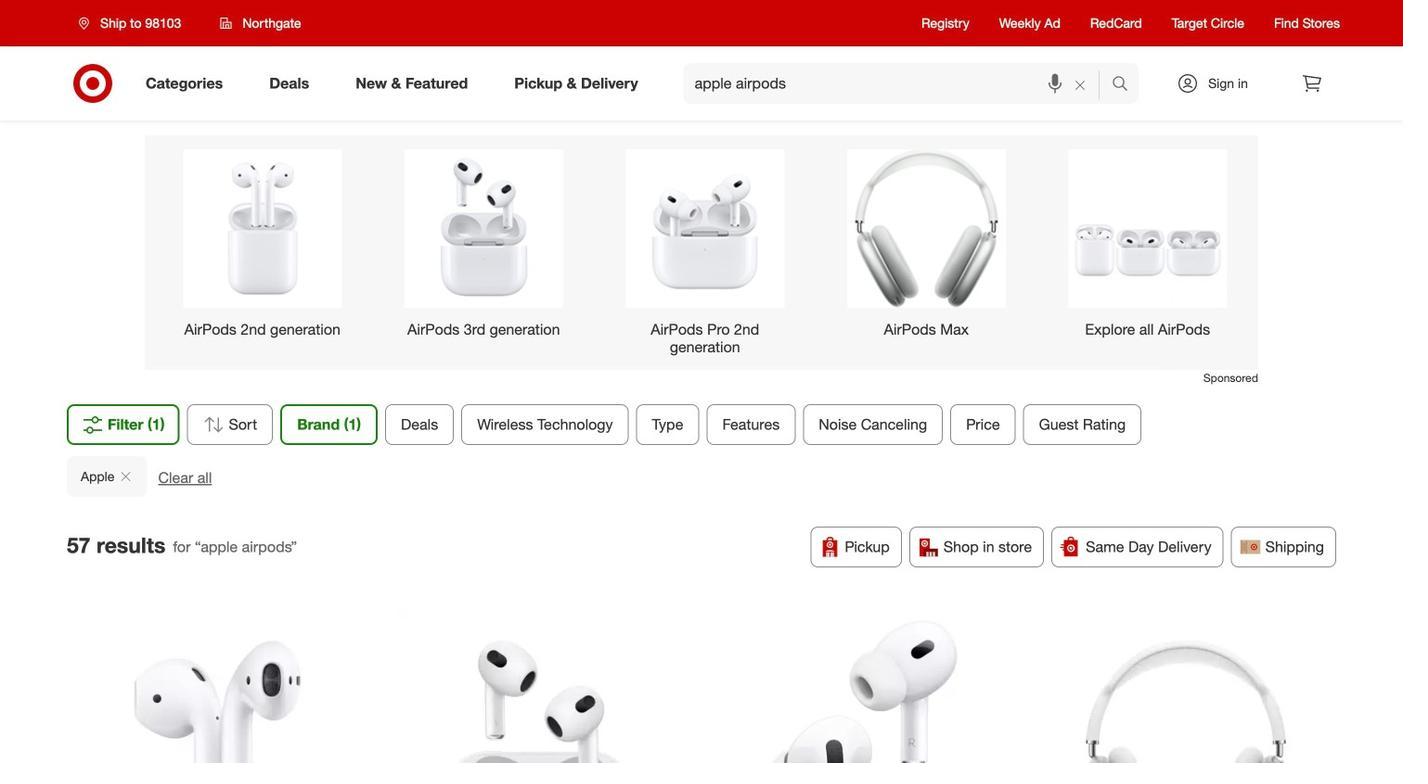 Task type: locate. For each thing, give the bounding box(es) containing it.
airpods pro (2nd generation) with magsafe case (usb‑c) image
[[720, 609, 1007, 764], [720, 609, 1007, 764]]

apple airpods (2nd generation) with charging case image
[[74, 609, 361, 764], [74, 609, 361, 764]]

airpods (3rd generation) with lightning charging case image
[[397, 609, 684, 764], [397, 609, 684, 764]]

What can we help you find? suggestions appear below search field
[[684, 63, 1117, 104]]

apple airpods max image
[[1043, 609, 1330, 764], [1043, 609, 1330, 764]]

advertisement element
[[145, 136, 1259, 370]]



Task type: vqa. For each thing, say whether or not it's contained in the screenshot.
Apple AirPods Max image
yes



